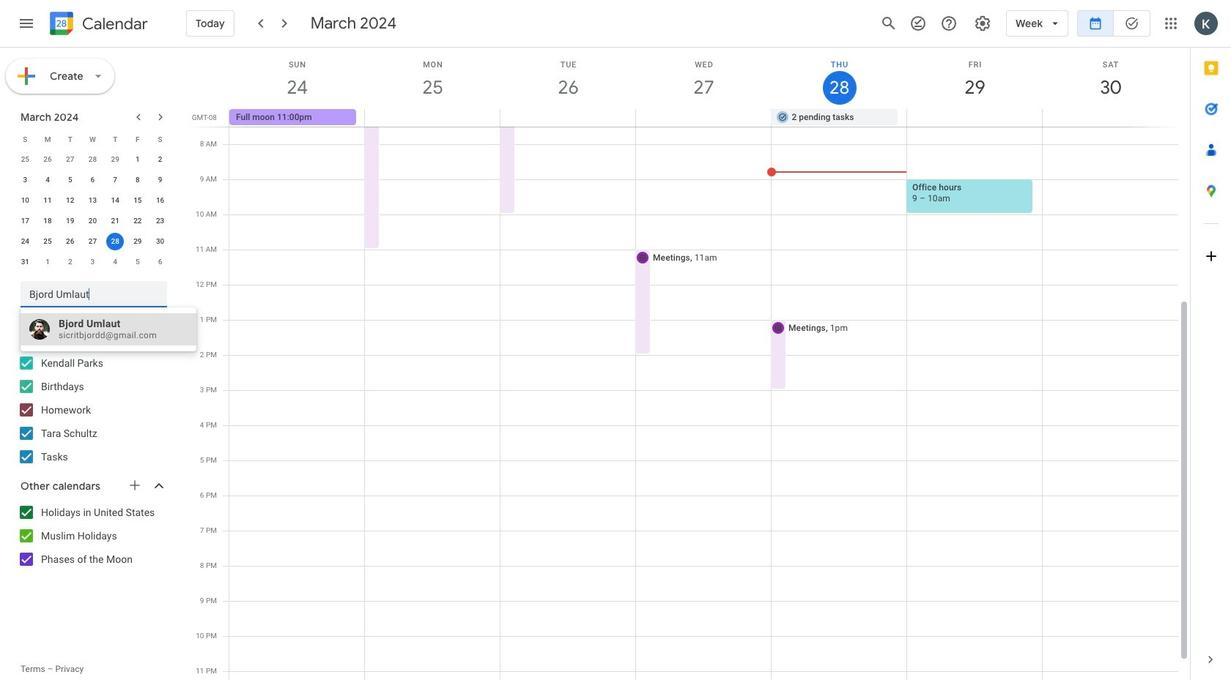 Task type: describe. For each thing, give the bounding box(es) containing it.
heading inside calendar element
[[79, 15, 148, 33]]

february 29 element
[[106, 151, 124, 169]]

april 3 element
[[84, 254, 101, 271]]

11 element
[[39, 192, 56, 210]]

28, today element
[[106, 233, 124, 251]]

march 2024 grid
[[14, 129, 171, 273]]

16 element
[[151, 192, 169, 210]]

february 26 element
[[39, 151, 56, 169]]

my calendars list
[[3, 352, 182, 469]]

main drawer image
[[18, 15, 35, 32]]

february 27 element
[[61, 151, 79, 169]]

april 6 element
[[151, 254, 169, 271]]

calendar element
[[47, 9, 148, 41]]

april 4 element
[[106, 254, 124, 271]]

cell inside march 2024 grid
[[104, 232, 126, 252]]

8 element
[[129, 171, 146, 189]]

27 element
[[84, 233, 101, 251]]

24 element
[[16, 233, 34, 251]]

23 element
[[151, 213, 169, 230]]

3 element
[[16, 171, 34, 189]]

6 element
[[84, 171, 101, 189]]

Search for people text field
[[29, 281, 158, 308]]

25 element
[[39, 233, 56, 251]]

15 element
[[129, 192, 146, 210]]

30 element
[[151, 233, 169, 251]]

29 element
[[129, 233, 146, 251]]



Task type: vqa. For each thing, say whether or not it's contained in the screenshot.
cell
yes



Task type: locate. For each thing, give the bounding box(es) containing it.
1 element
[[129, 151, 146, 169]]

february 28 element
[[84, 151, 101, 169]]

7 element
[[106, 171, 124, 189]]

17 element
[[16, 213, 34, 230]]

april 1 element
[[39, 254, 56, 271]]

tab list
[[1191, 48, 1231, 640]]

2 element
[[151, 151, 169, 169]]

26 element
[[61, 233, 79, 251]]

19 element
[[61, 213, 79, 230]]

cell
[[365, 109, 500, 127], [500, 109, 636, 127], [636, 109, 771, 127], [907, 109, 1042, 127], [1042, 109, 1178, 127], [104, 232, 126, 252]]

april 5 element
[[129, 254, 146, 271]]

row group
[[14, 150, 171, 273]]

14 element
[[106, 192, 124, 210]]

4 element
[[39, 171, 56, 189]]

18 element
[[39, 213, 56, 230]]

row
[[223, 109, 1190, 127], [14, 129, 171, 150], [14, 150, 171, 170], [14, 170, 171, 191], [14, 191, 171, 211], [14, 211, 171, 232], [14, 232, 171, 252], [14, 252, 171, 273]]

12 element
[[61, 192, 79, 210]]

10 element
[[16, 192, 34, 210]]

settings menu image
[[974, 15, 992, 32]]

20 element
[[84, 213, 101, 230]]

5 element
[[61, 171, 79, 189]]

other calendars list
[[3, 501, 182, 572]]

list box
[[21, 314, 196, 346]]

9 element
[[151, 171, 169, 189]]

grid
[[188, 48, 1190, 681]]

13 element
[[84, 192, 101, 210]]

22 element
[[129, 213, 146, 230]]

31 element
[[16, 254, 34, 271]]

None search field
[[0, 276, 182, 308]]

february 25 element
[[16, 151, 34, 169]]

heading
[[79, 15, 148, 33]]

21 element
[[106, 213, 124, 230]]

april 2 element
[[61, 254, 79, 271]]



